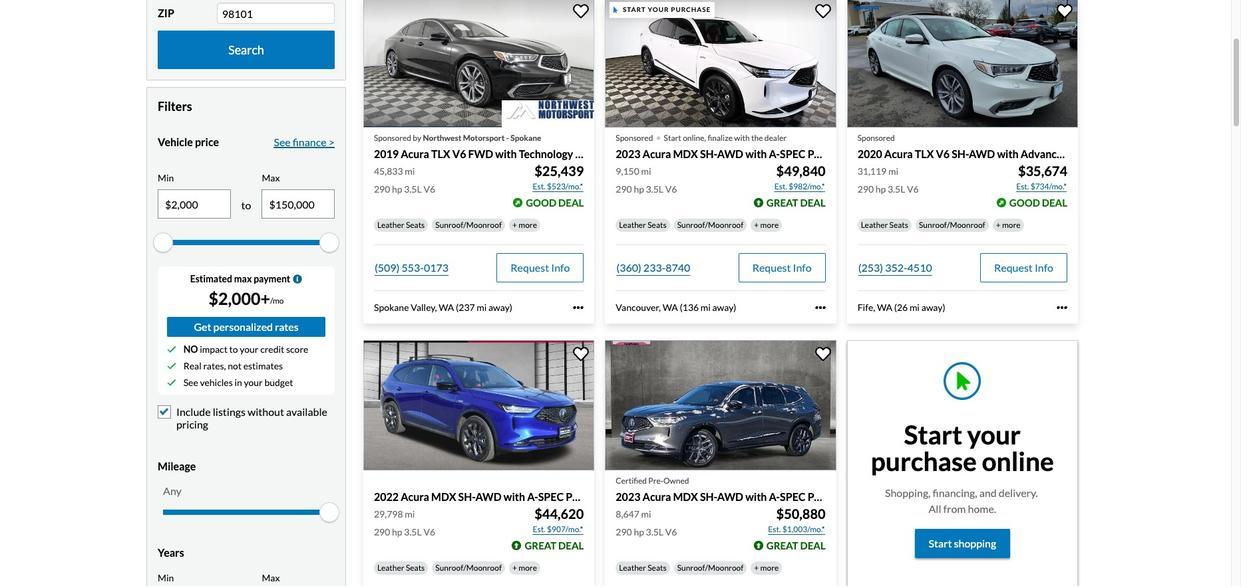 Task type: locate. For each thing, give the bounding box(es) containing it.
owned
[[663, 476, 689, 486]]

3.5l for 2020
[[888, 184, 905, 195]]

(509)
[[375, 261, 400, 274]]

1 horizontal spatial wa
[[663, 302, 678, 313]]

get
[[194, 321, 211, 333]]

31,119
[[858, 166, 887, 177]]

pre-
[[648, 476, 663, 486]]

-
[[506, 133, 509, 143]]

2 request info button from the left
[[738, 253, 826, 283]]

4510
[[907, 261, 932, 274]]

1 vertical spatial max
[[262, 573, 280, 584]]

great deal down est. $1,003/mo.* button
[[767, 540, 826, 552]]

leather seats up '(509) 553-0173'
[[377, 220, 425, 230]]

spokane left valley,
[[374, 302, 409, 313]]

1 wa from the left
[[439, 302, 454, 313]]

all
[[929, 503, 941, 516]]

vehicles
[[200, 377, 233, 389]]

purchase
[[671, 6, 711, 14], [871, 446, 977, 477]]

290 inside 45,833 mi 290 hp 3.5l v6
[[374, 184, 390, 195]]

352-
[[885, 261, 907, 274]]

+ more down est. $982/mo.* 'button'
[[754, 220, 779, 230]]

1 request info from the left
[[511, 261, 570, 274]]

a- down dealer
[[769, 148, 780, 160]]

Min text field
[[158, 190, 230, 218]]

1 horizontal spatial request
[[752, 261, 791, 274]]

est. inside $50,880 est. $1,003/mo.*
[[768, 525, 781, 535]]

tlx up 31,119 mi 290 hp 3.5l v6
[[915, 148, 934, 160]]

to up real rates, not estimates
[[229, 344, 238, 355]]

ellipsis h image
[[573, 303, 584, 313], [815, 303, 826, 313], [1057, 303, 1067, 313]]

good down est. $523/mo.* button
[[526, 197, 556, 209]]

$523/mo.*
[[547, 182, 583, 192]]

wa left (237
[[439, 302, 454, 313]]

1 horizontal spatial good deal
[[1009, 197, 1067, 209]]

acura up 31,119 mi 290 hp 3.5l v6
[[884, 148, 913, 160]]

with inside "sponsored by northwest motorsport - spokane 2019 acura tlx v6 fwd with technology package"
[[495, 148, 517, 160]]

29,798 mi 290 hp 3.5l v6
[[374, 509, 435, 538]]

info for northwest motorsport - spokane
[[551, 261, 570, 274]]

package inside sponsored · start online, finalize with the dealer 2023 acura mdx sh-awd with a-spec package
[[808, 148, 847, 160]]

0 vertical spatial min
[[158, 173, 174, 184]]

3.5l for by
[[404, 184, 422, 195]]

1 request info button from the left
[[497, 253, 584, 283]]

0 horizontal spatial request info
[[511, 261, 570, 274]]

2 horizontal spatial sponsored
[[858, 133, 895, 143]]

sunroof/moonroof for ·
[[677, 220, 744, 230]]

search button
[[158, 31, 335, 69]]

wa left '(26' at the right bottom of page
[[877, 302, 892, 313]]

2 request info from the left
[[752, 261, 812, 274]]

1 horizontal spatial good
[[1009, 197, 1040, 209]]

acura down 'pre-'
[[643, 491, 671, 504]]

$907/mo.*
[[547, 525, 583, 535]]

without
[[248, 406, 284, 419]]

1 horizontal spatial see
[[274, 136, 291, 149]]

1 horizontal spatial ellipsis h image
[[815, 303, 826, 313]]

1 vertical spatial 2023
[[616, 491, 641, 504]]

hp for ·
[[634, 184, 644, 195]]

0 horizontal spatial wa
[[439, 302, 454, 313]]

leather for by
[[377, 220, 404, 230]]

$35,674
[[1018, 163, 1067, 179]]

hp down 8,647
[[634, 527, 644, 538]]

leather down 29,798 mi 290 hp 3.5l v6
[[377, 564, 404, 574]]

3 request info button from the left
[[980, 253, 1067, 283]]

290 for 2020
[[858, 184, 874, 195]]

request info for northwest motorsport - spokane
[[511, 261, 570, 274]]

0 horizontal spatial see
[[183, 377, 198, 389]]

+ more
[[512, 220, 537, 230], [754, 220, 779, 230], [996, 220, 1021, 230], [512, 564, 537, 574], [754, 564, 779, 574]]

1 request from the left
[[511, 261, 549, 274]]

start for start shopping
[[929, 538, 952, 550]]

0 horizontal spatial good deal
[[526, 197, 584, 209]]

leather seats for by
[[377, 220, 425, 230]]

request for northwest motorsport - spokane
[[511, 261, 549, 274]]

more down est. $734/mo.* button
[[1002, 220, 1021, 230]]

(509) 553-0173
[[375, 261, 449, 274]]

0 vertical spatial check image
[[167, 345, 176, 355]]

1 vertical spatial see
[[183, 377, 198, 389]]

290 for ·
[[616, 184, 632, 195]]

v6 inside sponsored 2020 acura tlx v6 sh-awd with advance package
[[936, 148, 950, 160]]

$25,439 est. $523/mo.*
[[533, 163, 584, 192]]

seats down 8,647 mi 290 hp 3.5l v6
[[648, 564, 667, 574]]

v6 for $25,439
[[424, 184, 435, 195]]

deal
[[558, 197, 584, 209], [800, 197, 826, 209], [1042, 197, 1067, 209], [558, 540, 584, 552], [800, 540, 826, 552]]

3 sponsored from the left
[[858, 133, 895, 143]]

hp inside 8,647 mi 290 hp 3.5l v6
[[634, 527, 644, 538]]

1 vertical spatial spokane
[[374, 302, 409, 313]]

include listings without available pricing
[[176, 406, 327, 431]]

+ more down est. $734/mo.* button
[[996, 220, 1021, 230]]

0 horizontal spatial ellipsis h image
[[573, 303, 584, 313]]

spec up $44,620
[[538, 491, 564, 504]]

1 good from the left
[[526, 197, 556, 209]]

package inside "sponsored by northwest motorsport - spokane 2019 acura tlx v6 fwd with technology package"
[[575, 148, 615, 160]]

3.5l inside 9,150 mi 290 hp 3.5l v6
[[646, 184, 664, 195]]

1 sponsored from the left
[[374, 133, 411, 143]]

wa for ·
[[663, 302, 678, 313]]

leather up (253)
[[861, 220, 888, 230]]

acura inside sponsored 2020 acura tlx v6 sh-awd with advance package
[[884, 148, 913, 160]]

wa for 2020
[[877, 302, 892, 313]]

good for $25,439
[[526, 197, 556, 209]]

purchase for start your purchase online
[[871, 446, 977, 477]]

290 down 45,833 at the top left of page
[[374, 184, 390, 195]]

leather seats for 2020
[[861, 220, 908, 230]]

deal down the $734/mo.*
[[1042, 197, 1067, 209]]

with
[[734, 133, 750, 143], [495, 148, 517, 160], [745, 148, 767, 160], [997, 148, 1019, 160], [504, 491, 525, 504], [745, 491, 767, 504]]

v6 for $49,840
[[665, 184, 677, 195]]

0 horizontal spatial good
[[526, 197, 556, 209]]

hp down "29,798"
[[392, 527, 402, 538]]

v6 for $35,674
[[907, 184, 919, 195]]

0 vertical spatial see
[[274, 136, 291, 149]]

31,119 mi 290 hp 3.5l v6
[[858, 166, 919, 195]]

3 wa from the left
[[877, 302, 892, 313]]

acura inside "sponsored by northwest motorsport - spokane 2019 acura tlx v6 fwd with technology package"
[[401, 148, 429, 160]]

package up $50,880
[[808, 491, 847, 504]]

vancouver, wa (136 mi away)
[[616, 302, 736, 313]]

hp inside 45,833 mi 290 hp 3.5l v6
[[392, 184, 402, 195]]

sponsored by northwest motorsport - spokane 2019 acura tlx v6 fwd with technology package
[[374, 133, 615, 160]]

sh- inside certified pre-owned 2023 acura mdx sh-awd with a-spec package
[[700, 491, 717, 504]]

check image
[[167, 345, 176, 355], [167, 362, 176, 371]]

max down "years" dropdown button on the bottom of the page
[[262, 573, 280, 584]]

good deal down est. $734/mo.* button
[[1009, 197, 1067, 209]]

wa
[[439, 302, 454, 313], [663, 302, 678, 313], [877, 302, 892, 313]]

1 horizontal spatial spokane
[[511, 133, 541, 143]]

est. inside $25,439 est. $523/mo.*
[[533, 182, 546, 192]]

see down real
[[183, 377, 198, 389]]

0 horizontal spatial to
[[229, 344, 238, 355]]

1 ellipsis h image from the left
[[573, 303, 584, 313]]

est. $907/mo.* button
[[532, 524, 584, 537]]

great
[[767, 197, 798, 209], [525, 540, 556, 552], [767, 540, 798, 552]]

acura inside sponsored · start online, finalize with the dealer 2023 acura mdx sh-awd with a-spec package
[[643, 148, 671, 160]]

max
[[262, 173, 280, 184], [262, 573, 280, 584]]

seats up 553-
[[406, 220, 425, 230]]

sponsored
[[374, 133, 411, 143], [616, 133, 653, 143], [858, 133, 895, 143]]

(360)
[[616, 261, 641, 274]]

package up '$25,439'
[[575, 148, 615, 160]]

0 horizontal spatial away)
[[489, 302, 512, 313]]

sponsored up 2019
[[374, 133, 411, 143]]

1 vertical spatial min
[[158, 573, 174, 584]]

3.5l
[[404, 184, 422, 195], [646, 184, 664, 195], [888, 184, 905, 195], [404, 527, 422, 538], [646, 527, 664, 538]]

(509) 553-0173 button
[[374, 253, 449, 283]]

2 horizontal spatial wa
[[877, 302, 892, 313]]

acura up 9,150 mi 290 hp 3.5l v6
[[643, 148, 671, 160]]

2 horizontal spatial request info
[[994, 261, 1053, 274]]

certified
[[616, 476, 647, 486]]

white 2023 acura mdx sh-awd with a-spec package suv / crossover all-wheel drive automatic image
[[605, 0, 836, 128]]

delivery.
[[999, 487, 1038, 500]]

2 away) from the left
[[712, 302, 736, 313]]

est. down $44,620
[[533, 525, 546, 535]]

great deal down est. $907/mo.* button
[[525, 540, 584, 552]]

your up estimates
[[240, 344, 259, 355]]

0 horizontal spatial info
[[551, 261, 570, 274]]

sponsored left '·'
[[616, 133, 653, 143]]

2023 up "9,150"
[[616, 148, 641, 160]]

1 tlx from the left
[[431, 148, 450, 160]]

2 info from the left
[[793, 261, 812, 274]]

mi right "9,150"
[[641, 166, 651, 177]]

3.5l inside 45,833 mi 290 hp 3.5l v6
[[404, 184, 422, 195]]

v6 inside 8,647 mi 290 hp 3.5l v6
[[665, 527, 677, 538]]

estimates
[[243, 361, 283, 372]]

info circle image
[[293, 275, 302, 284]]

0 horizontal spatial request info button
[[497, 253, 584, 283]]

great deal for $44,620
[[525, 540, 584, 552]]

0 horizontal spatial spokane
[[374, 302, 409, 313]]

great down est. $1,003/mo.* button
[[767, 540, 798, 552]]

spec up $50,880
[[780, 491, 806, 504]]

leather
[[377, 220, 404, 230], [619, 220, 646, 230], [861, 220, 888, 230], [377, 564, 404, 574], [619, 564, 646, 574]]

vancouver,
[[616, 302, 661, 313]]

3 away) from the left
[[921, 302, 945, 313]]

1 vertical spatial check image
[[167, 362, 176, 371]]

1 info from the left
[[551, 261, 570, 274]]

your right mouse pointer image
[[648, 6, 669, 14]]

sunroof/moonroof
[[435, 220, 502, 230], [677, 220, 744, 230], [919, 220, 985, 230], [435, 564, 502, 574], [677, 564, 744, 574]]

v6 inside 31,119 mi 290 hp 3.5l v6
[[907, 184, 919, 195]]

fife,
[[858, 302, 875, 313]]

0 vertical spatial 2023
[[616, 148, 641, 160]]

2 horizontal spatial ellipsis h image
[[1057, 303, 1067, 313]]

$44,620 est. $907/mo.*
[[533, 506, 584, 535]]

start right '·'
[[664, 133, 681, 143]]

online,
[[683, 133, 706, 143]]

great down est. $982/mo.* 'button'
[[767, 197, 798, 209]]

seats up the 233-
[[648, 220, 667, 230]]

2 horizontal spatial away)
[[921, 302, 945, 313]]

spokane inside "sponsored by northwest motorsport - spokane 2019 acura tlx v6 fwd with technology package"
[[511, 133, 541, 143]]

sponsored inside sponsored · start online, finalize with the dealer 2023 acura mdx sh-awd with a-spec package
[[616, 133, 653, 143]]

by
[[413, 133, 421, 143]]

est. inside $49,840 est. $982/mo.*
[[775, 182, 787, 192]]

sponsored inside sponsored 2020 acura tlx v6 sh-awd with advance package
[[858, 133, 895, 143]]

2 good deal from the left
[[1009, 197, 1067, 209]]

away) right '(26' at the right bottom of page
[[921, 302, 945, 313]]

(253) 352-4510
[[858, 261, 932, 274]]

mi inside 45,833 mi 290 hp 3.5l v6
[[405, 166, 415, 177]]

1 horizontal spatial away)
[[712, 302, 736, 313]]

1 horizontal spatial to
[[241, 199, 251, 212]]

start inside button
[[929, 538, 952, 550]]

to right min text box
[[241, 199, 251, 212]]

request info button
[[497, 253, 584, 283], [738, 253, 826, 283], [980, 253, 1067, 283]]

mi right 45,833 at the top left of page
[[405, 166, 415, 177]]

impact
[[200, 344, 228, 355]]

0 horizontal spatial request
[[511, 261, 549, 274]]

leather for 2020
[[861, 220, 888, 230]]

info for ·
[[793, 261, 812, 274]]

leather up (509)
[[377, 220, 404, 230]]

deal for 2020
[[1042, 197, 1067, 209]]

check image
[[167, 379, 176, 388]]

hp
[[392, 184, 402, 195], [634, 184, 644, 195], [876, 184, 886, 195], [392, 527, 402, 538], [634, 527, 644, 538]]

1 2023 from the top
[[616, 148, 641, 160]]

hp down 45,833 at the top left of page
[[392, 184, 402, 195]]

your
[[648, 6, 669, 14], [240, 344, 259, 355], [244, 377, 263, 389], [967, 420, 1021, 450]]

1 horizontal spatial request info
[[752, 261, 812, 274]]

est. left $1,003/mo.*
[[768, 525, 781, 535]]

v6 inside 29,798 mi 290 hp 3.5l v6
[[424, 527, 435, 538]]

sponsored for 2020
[[858, 133, 895, 143]]

$44,620
[[535, 506, 584, 522]]

0 vertical spatial max
[[262, 173, 280, 184]]

sh-
[[700, 148, 717, 160], [952, 148, 969, 160], [458, 491, 476, 504], [700, 491, 717, 504]]

hp down "9,150"
[[634, 184, 644, 195]]

2 good from the left
[[1009, 197, 1040, 209]]

290 inside 29,798 mi 290 hp 3.5l v6
[[374, 527, 390, 538]]

northwest motorsport - spokane image
[[502, 100, 595, 128]]

0 vertical spatial spokane
[[511, 133, 541, 143]]

more for by
[[519, 220, 537, 230]]

mi right 8,647
[[641, 509, 651, 520]]

available
[[286, 406, 327, 419]]

more for ·
[[760, 220, 779, 230]]

spec
[[780, 148, 806, 160], [538, 491, 564, 504], [780, 491, 806, 504]]

request
[[511, 261, 549, 274], [752, 261, 791, 274], [994, 261, 1033, 274]]

your inside 'start your purchase online'
[[967, 420, 1021, 450]]

more
[[519, 220, 537, 230], [760, 220, 779, 230], [1002, 220, 1021, 230], [519, 564, 537, 574], [760, 564, 779, 574]]

seats up 352-
[[889, 220, 908, 230]]

leather up (360)
[[619, 220, 646, 230]]

est. inside the $35,674 est. $734/mo.*
[[1016, 182, 1029, 192]]

est. down $49,840
[[775, 182, 787, 192]]

request info button for northwest motorsport - spokane
[[497, 253, 584, 283]]

purchase inside 'start your purchase online'
[[871, 446, 977, 477]]

2 horizontal spatial info
[[1035, 261, 1053, 274]]

your up and
[[967, 420, 1021, 450]]

min
[[158, 173, 174, 184], [158, 573, 174, 584]]

sponsored inside "sponsored by northwest motorsport - spokane 2019 acura tlx v6 fwd with technology package"
[[374, 133, 411, 143]]

spec up $49,840
[[780, 148, 806, 160]]

290 down "9,150"
[[616, 184, 632, 195]]

see for see vehicles in your budget
[[183, 377, 198, 389]]

mdx down owned
[[673, 491, 698, 504]]

away) right (237
[[489, 302, 512, 313]]

/mo
[[270, 296, 284, 306]]

advance
[[1021, 148, 1062, 160]]

package right advance
[[1064, 148, 1104, 160]]

spokane right -
[[511, 133, 541, 143]]

seats for ·
[[648, 220, 667, 230]]

mi right '(26' at the right bottom of page
[[910, 302, 920, 313]]

mi inside 31,119 mi 290 hp 3.5l v6
[[888, 166, 898, 177]]

mdx inside certified pre-owned 2023 acura mdx sh-awd with a-spec package
[[673, 491, 698, 504]]

away) right (136
[[712, 302, 736, 313]]

sponsored up 2020
[[858, 133, 895, 143]]

hp inside 29,798 mi 290 hp 3.5l v6
[[392, 527, 402, 538]]

2023 inside certified pre-owned 2023 acura mdx sh-awd with a-spec package
[[616, 491, 641, 504]]

0 vertical spatial to
[[241, 199, 251, 212]]

2023
[[616, 148, 641, 160], [616, 491, 641, 504]]

2 2023 from the top
[[616, 491, 641, 504]]

$734/mo.*
[[1031, 182, 1067, 192]]

tlx down northwest
[[431, 148, 450, 160]]

see inside 'link'
[[274, 136, 291, 149]]

3 ellipsis h image from the left
[[1057, 303, 1067, 313]]

package up $49,840
[[808, 148, 847, 160]]

+ more for 2020
[[996, 220, 1021, 230]]

away) for 2020
[[921, 302, 945, 313]]

1 horizontal spatial request info button
[[738, 253, 826, 283]]

mi inside 29,798 mi 290 hp 3.5l v6
[[405, 509, 415, 520]]

290 down 8,647
[[616, 527, 632, 538]]

max up max text box
[[262, 173, 280, 184]]

2 ellipsis h image from the left
[[815, 303, 826, 313]]

acura up 29,798 mi 290 hp 3.5l v6
[[401, 491, 429, 504]]

1 away) from the left
[[489, 302, 512, 313]]

2 sponsored from the left
[[616, 133, 653, 143]]

hp inside 9,150 mi 290 hp 3.5l v6
[[634, 184, 644, 195]]

2 tlx from the left
[[915, 148, 934, 160]]

2023 inside sponsored · start online, finalize with the dealer 2023 acura mdx sh-awd with a-spec package
[[616, 148, 641, 160]]

shopping, financing, and delivery. all from home.
[[885, 487, 1040, 516]]

290 down 31,119
[[858, 184, 874, 195]]

290 inside 9,150 mi 290 hp 3.5l v6
[[616, 184, 632, 195]]

1 good deal from the left
[[526, 197, 584, 209]]

wa left (136
[[663, 302, 678, 313]]

platinum white pearl 2020 acura tlx v6 sh-awd with advance package sedan all-wheel drive 9-speed automatic image
[[847, 0, 1078, 128]]

awd inside certified pre-owned 2023 acura mdx sh-awd with a-spec package
[[717, 491, 743, 504]]

2 wa from the left
[[663, 302, 678, 313]]

(26
[[894, 302, 908, 313]]

1 horizontal spatial sponsored
[[616, 133, 653, 143]]

start for start your purchase online
[[904, 420, 962, 450]]

pricing
[[176, 419, 208, 431]]

2 request from the left
[[752, 261, 791, 274]]

1 horizontal spatial info
[[793, 261, 812, 274]]

0 horizontal spatial tlx
[[431, 148, 450, 160]]

v6 inside 45,833 mi 290 hp 3.5l v6
[[424, 184, 435, 195]]

seats for 2020
[[889, 220, 908, 230]]

0 horizontal spatial purchase
[[671, 6, 711, 14]]

1 horizontal spatial purchase
[[871, 446, 977, 477]]

1 horizontal spatial tlx
[[915, 148, 934, 160]]

2019
[[374, 148, 399, 160]]

2 horizontal spatial request
[[994, 261, 1033, 274]]

est. down '$25,439'
[[533, 182, 546, 192]]

min down vehicle
[[158, 173, 174, 184]]

3.5l inside 31,119 mi 290 hp 3.5l v6
[[888, 184, 905, 195]]

0 vertical spatial purchase
[[671, 6, 711, 14]]

1 check image from the top
[[167, 345, 176, 355]]

a- up $50,880
[[769, 491, 780, 504]]

good down est. $734/mo.* button
[[1009, 197, 1040, 209]]

a-
[[769, 148, 780, 160], [527, 491, 538, 504], [769, 491, 780, 504]]

finalize
[[708, 133, 733, 143]]

mileage button
[[158, 450, 335, 483]]

see for see finance >
[[274, 136, 291, 149]]

technology
[[519, 148, 573, 160]]

from
[[943, 503, 966, 516]]

see left finance
[[274, 136, 291, 149]]

package inside sponsored 2020 acura tlx v6 sh-awd with advance package
[[1064, 148, 1104, 160]]

valley,
[[411, 302, 437, 313]]

great down est. $907/mo.* button
[[525, 540, 556, 552]]

start up financing,
[[904, 420, 962, 450]]

290 for by
[[374, 184, 390, 195]]

mdx down the online,
[[673, 148, 698, 160]]

request for ·
[[752, 261, 791, 274]]

check image up check image on the bottom of page
[[167, 362, 176, 371]]

290 inside 31,119 mi 290 hp 3.5l v6
[[858, 184, 874, 195]]

3.5l inside 29,798 mi 290 hp 3.5l v6
[[404, 527, 422, 538]]

3 request from the left
[[994, 261, 1033, 274]]

$49,840 est. $982/mo.*
[[775, 163, 826, 192]]

start inside 'start your purchase online'
[[904, 420, 962, 450]]

a- inside certified pre-owned 2023 acura mdx sh-awd with a-spec package
[[769, 491, 780, 504]]

v6 inside 9,150 mi 290 hp 3.5l v6
[[665, 184, 677, 195]]

mdx inside sponsored · start online, finalize with the dealer 2023 acura mdx sh-awd with a-spec package
[[673, 148, 698, 160]]

years
[[158, 547, 184, 559]]

est. down $35,674
[[1016, 182, 1029, 192]]

great for $49,840
[[767, 197, 798, 209]]

hp down 31,119
[[876, 184, 886, 195]]

min down years
[[158, 573, 174, 584]]

1 vertical spatial purchase
[[871, 446, 977, 477]]

+ more for ·
[[754, 220, 779, 230]]

great deal down est. $982/mo.* 'button'
[[767, 197, 826, 209]]

deal down $523/mo.*
[[558, 197, 584, 209]]

2 horizontal spatial request info button
[[980, 253, 1067, 283]]

hp inside 31,119 mi 290 hp 3.5l v6
[[876, 184, 886, 195]]

leather seats up (253) 352-4510
[[861, 220, 908, 230]]

45,833
[[374, 166, 403, 177]]

more down est. $523/mo.* button
[[519, 220, 537, 230]]

0 horizontal spatial sponsored
[[374, 133, 411, 143]]

+ more down est. $523/mo.* button
[[512, 220, 537, 230]]

leather seats up (360) 233-8740 at the top
[[619, 220, 667, 230]]

more for 2020
[[1002, 220, 1021, 230]]

leather down 8,647 mi 290 hp 3.5l v6
[[619, 564, 646, 574]]



Task type: describe. For each thing, give the bounding box(es) containing it.
hp for by
[[392, 184, 402, 195]]

est. for 2020
[[1016, 182, 1029, 192]]

8740
[[666, 261, 690, 274]]

8,647
[[616, 509, 639, 520]]

great deal for $49,840
[[767, 197, 826, 209]]

rates
[[275, 321, 299, 333]]

sunroof/moonroof for by
[[435, 220, 502, 230]]

3 info from the left
[[1035, 261, 1053, 274]]

home.
[[968, 503, 996, 516]]

finance
[[293, 136, 327, 149]]

1 vertical spatial to
[[229, 344, 238, 355]]

package up $44,620
[[566, 491, 606, 504]]

awd inside sponsored 2020 acura tlx v6 sh-awd with advance package
[[969, 148, 995, 160]]

$982/mo.*
[[789, 182, 825, 192]]

personalized
[[213, 321, 273, 333]]

score
[[286, 344, 308, 355]]

request info for ·
[[752, 261, 812, 274]]

2020
[[858, 148, 882, 160]]

3.5l inside 8,647 mi 290 hp 3.5l v6
[[646, 527, 664, 538]]

payment
[[254, 274, 290, 285]]

est. $982/mo.* button
[[774, 180, 826, 194]]

good deal for $25,439
[[526, 197, 584, 209]]

est. $734/mo.* button
[[1016, 180, 1067, 194]]

est. for ·
[[775, 182, 787, 192]]

sponsored for by
[[374, 133, 411, 143]]

motorsport
[[463, 133, 505, 143]]

sh- inside sponsored · start online, finalize with the dealer 2023 acura mdx sh-awd with a-spec package
[[700, 148, 717, 160]]

3.5l for ·
[[646, 184, 664, 195]]

fife, wa (26 mi away)
[[858, 302, 945, 313]]

seats down 29,798 mi 290 hp 3.5l v6
[[406, 564, 425, 574]]

$50,880
[[776, 506, 826, 522]]

+ for ·
[[754, 220, 759, 230]]

est. inside '$44,620 est. $907/mo.*'
[[533, 525, 546, 535]]

spec inside certified pre-owned 2023 acura mdx sh-awd with a-spec package
[[780, 491, 806, 504]]

(136
[[680, 302, 699, 313]]

deal down $907/mo.*
[[558, 540, 584, 552]]

sh- inside sponsored 2020 acura tlx v6 sh-awd with advance package
[[952, 148, 969, 160]]

sponsored · start online, finalize with the dealer 2023 acura mdx sh-awd with a-spec package
[[616, 124, 847, 160]]

mi right (237
[[477, 302, 487, 313]]

great deal for $50,880
[[767, 540, 826, 552]]

northwest
[[423, 133, 461, 143]]

a- up $44,620
[[527, 491, 538, 504]]

deal for by
[[558, 197, 584, 209]]

9,150 mi 290 hp 3.5l v6
[[616, 166, 677, 195]]

hp for 2020
[[876, 184, 886, 195]]

ellipsis h image for northwest motorsport - spokane
[[573, 303, 584, 313]]

2 check image from the top
[[167, 362, 176, 371]]

request info button for ·
[[738, 253, 826, 283]]

purchase for start your purchase
[[671, 6, 711, 14]]

v6 for $44,620
[[424, 527, 435, 538]]

$1,003/mo.*
[[783, 525, 825, 535]]

search
[[228, 43, 264, 57]]

$35,674 est. $734/mo.*
[[1016, 163, 1067, 192]]

more down est. $907/mo.* button
[[519, 564, 537, 574]]

price
[[195, 136, 219, 149]]

start shopping
[[929, 538, 996, 550]]

v6 inside "sponsored by northwest motorsport - spokane 2019 acura tlx v6 fwd with technology package"
[[452, 148, 466, 160]]

great for $44,620
[[525, 540, 556, 552]]

spec inside sponsored · start online, finalize with the dealer 2023 acura mdx sh-awd with a-spec package
[[780, 148, 806, 160]]

awd inside sponsored · start online, finalize with the dealer 2023 acura mdx sh-awd with a-spec package
[[717, 148, 743, 160]]

Max text field
[[262, 190, 334, 218]]

8,647 mi 290 hp 3.5l v6
[[616, 509, 677, 538]]

see finance > link
[[274, 135, 335, 151]]

sponsored for ·
[[616, 133, 653, 143]]

seats for by
[[406, 220, 425, 230]]

tlx inside "sponsored by northwest motorsport - spokane 2019 acura tlx v6 fwd with technology package"
[[431, 148, 450, 160]]

start inside sponsored · start online, finalize with the dealer 2023 acura mdx sh-awd with a-spec package
[[664, 133, 681, 143]]

+ more down est. $1,003/mo.* button
[[754, 564, 779, 574]]

zip
[[158, 7, 174, 19]]

(360) 233-8740
[[616, 261, 690, 274]]

good for $35,674
[[1009, 197, 1040, 209]]

(237
[[456, 302, 475, 313]]

vehicle
[[158, 136, 193, 149]]

away) for ·
[[712, 302, 736, 313]]

tlx inside sponsored 2020 acura tlx v6 sh-awd with advance package
[[915, 148, 934, 160]]

45,833 mi 290 hp 3.5l v6
[[374, 166, 435, 195]]

acura inside certified pre-owned 2023 acura mdx sh-awd with a-spec package
[[643, 491, 671, 504]]

no
[[183, 344, 198, 355]]

real
[[183, 361, 201, 372]]

and
[[979, 487, 997, 500]]

see finance >
[[274, 136, 335, 149]]

in
[[235, 377, 242, 389]]

sunroof/moonroof for 2020
[[919, 220, 985, 230]]

+ for by
[[512, 220, 517, 230]]

start your purchase online
[[871, 420, 1054, 477]]

max
[[234, 274, 252, 285]]

rates,
[[203, 361, 226, 372]]

mi right (136
[[701, 302, 711, 313]]

include
[[176, 406, 211, 419]]

mouse pointer image
[[613, 7, 618, 13]]

+ more for by
[[512, 220, 537, 230]]

listings
[[213, 406, 246, 419]]

1 max from the top
[[262, 173, 280, 184]]

start shopping button
[[915, 530, 1010, 559]]

290 inside 8,647 mi 290 hp 3.5l v6
[[616, 527, 632, 538]]

leather seats for ·
[[619, 220, 667, 230]]

233-
[[643, 261, 666, 274]]

est. for by
[[533, 182, 546, 192]]

·
[[656, 124, 661, 148]]

2022 acura mdx sh-awd with a-spec package
[[374, 491, 606, 504]]

mdx up 29,798 mi 290 hp 3.5l v6
[[431, 491, 456, 504]]

est. $523/mo.* button
[[532, 180, 584, 194]]

553-
[[402, 261, 424, 274]]

a- inside sponsored · start online, finalize with the dealer 2023 acura mdx sh-awd with a-spec package
[[769, 148, 780, 160]]

9,150
[[616, 166, 639, 177]]

$2,000+
[[209, 289, 270, 309]]

with inside certified pre-owned 2023 acura mdx sh-awd with a-spec package
[[745, 491, 767, 504]]

liquid carbon metallic 2023 acura mdx sh-awd with a-spec package suv / crossover all-wheel drive automatic image
[[605, 341, 836, 471]]

more down est. $1,003/mo.* button
[[760, 564, 779, 574]]

1 min from the top
[[158, 173, 174, 184]]

ZIP telephone field
[[217, 3, 335, 24]]

get personalized rates button
[[167, 318, 325, 337]]

not
[[228, 361, 242, 372]]

leather seats down 8,647 mi 290 hp 3.5l v6
[[619, 564, 667, 574]]

2 max from the top
[[262, 573, 280, 584]]

ellipsis h image for ·
[[815, 303, 826, 313]]

package inside certified pre-owned 2023 acura mdx sh-awd with a-spec package
[[808, 491, 847, 504]]

spokane valley, wa (237 mi away)
[[374, 302, 512, 313]]

get personalized rates
[[194, 321, 299, 333]]

>
[[329, 136, 335, 149]]

3 request info from the left
[[994, 261, 1053, 274]]

fwd
[[468, 148, 493, 160]]

start your purchase
[[623, 6, 711, 14]]

online
[[982, 446, 1054, 477]]

apex blue pearl 2022 acura mdx sh-awd with a-spec package suv / crossover all-wheel drive automatic image
[[363, 341, 595, 471]]

sponsored 2020 acura tlx v6 sh-awd with advance package
[[858, 133, 1104, 160]]

shopping
[[954, 538, 996, 550]]

with inside sponsored 2020 acura tlx v6 sh-awd with advance package
[[997, 148, 1019, 160]]

your right the in on the bottom of page
[[244, 377, 263, 389]]

leather for ·
[[619, 220, 646, 230]]

$50,880 est. $1,003/mo.*
[[768, 506, 826, 535]]

good deal for $35,674
[[1009, 197, 1067, 209]]

filters
[[158, 99, 192, 114]]

start for start your purchase
[[623, 6, 646, 14]]

mi inside 9,150 mi 290 hp 3.5l v6
[[641, 166, 651, 177]]

mi inside 8,647 mi 290 hp 3.5l v6
[[641, 509, 651, 520]]

estimated
[[190, 274, 232, 285]]

mileage
[[158, 460, 196, 473]]

any
[[163, 485, 181, 497]]

(253) 352-4510 button
[[858, 253, 933, 283]]

+ for 2020
[[996, 220, 1001, 230]]

v6 for $50,880
[[665, 527, 677, 538]]

+ more down est. $907/mo.* button
[[512, 564, 537, 574]]

deal down $1,003/mo.*
[[800, 540, 826, 552]]

$2,000+ /mo
[[209, 289, 284, 309]]

certified pre-owned 2023 acura mdx sh-awd with a-spec package
[[616, 476, 847, 504]]

great for $50,880
[[767, 540, 798, 552]]

black 2019 acura tlx v6 fwd with technology package sedan front-wheel drive automatic image
[[363, 0, 595, 128]]

deal for ·
[[800, 197, 826, 209]]

dealer
[[765, 133, 787, 143]]

$25,439
[[535, 163, 584, 179]]

2022
[[374, 491, 399, 504]]

29,798
[[374, 509, 403, 520]]

2 min from the top
[[158, 573, 174, 584]]

leather seats down 29,798 mi 290 hp 3.5l v6
[[377, 564, 425, 574]]

no impact to your credit score
[[183, 344, 308, 355]]



Task type: vqa. For each thing, say whether or not it's contained in the screenshot.
'Request'
yes



